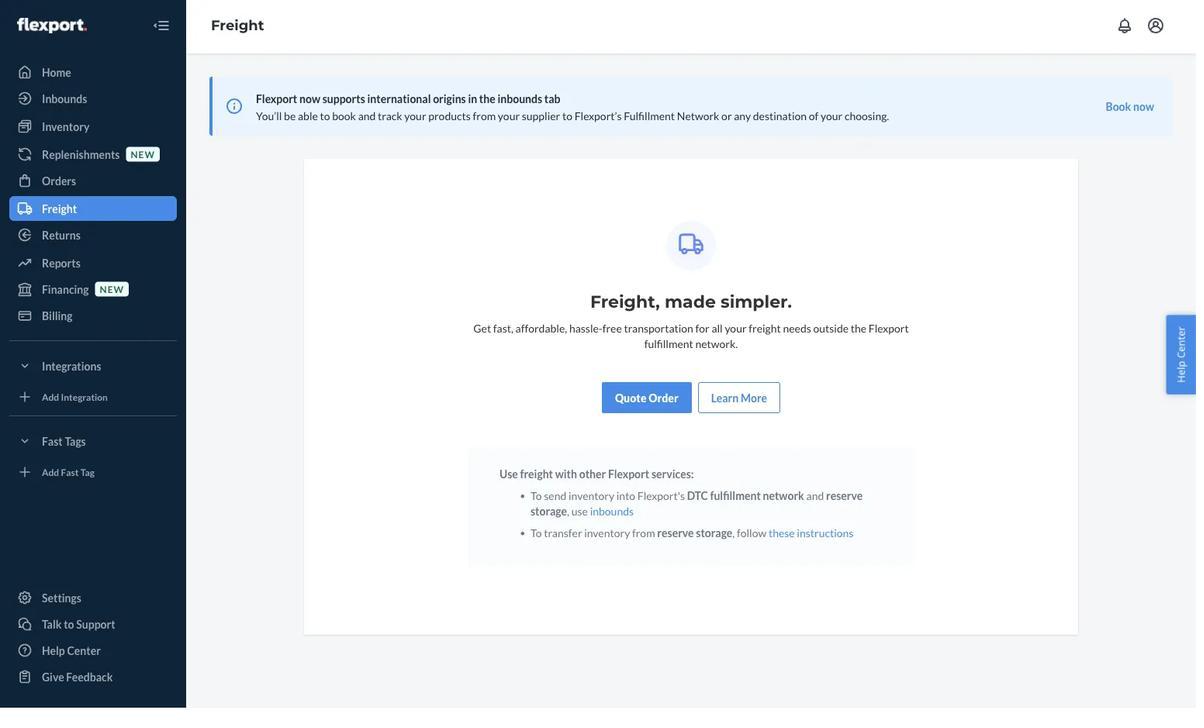Task type: locate. For each thing, give the bounding box(es) containing it.
network
[[763, 492, 805, 505]]

freight
[[749, 324, 781, 337], [520, 470, 553, 483]]

quote
[[615, 394, 647, 407]]

freight up returns
[[42, 204, 77, 218]]

1 vertical spatial to
[[531, 529, 542, 542]]

tag
[[80, 469, 95, 480]]

0 vertical spatial to
[[531, 492, 542, 505]]

to send inventory into flexport's dtc fulfillment network and
[[531, 492, 826, 505]]

freight,
[[590, 294, 660, 315]]

fast,
[[493, 324, 514, 337]]

freight link right close navigation icon in the left top of the page
[[211, 19, 264, 36]]

1 vertical spatial inbounds
[[590, 507, 634, 520]]

0 horizontal spatial center
[[67, 647, 101, 660]]

, left use
[[567, 507, 570, 520]]

freight right close navigation icon in the left top of the page
[[211, 19, 264, 36]]

1 vertical spatial inventory
[[584, 529, 630, 542]]

use freight with other flexport services:
[[500, 470, 694, 483]]

freight link up returns link
[[9, 199, 177, 223]]

1 horizontal spatial new
[[131, 151, 155, 162]]

0 horizontal spatial freight link
[[9, 199, 177, 223]]

these
[[769, 529, 795, 542]]

to right the supplier
[[562, 111, 573, 125]]

new down reports link
[[100, 286, 124, 297]]

,
[[567, 507, 570, 520], [733, 529, 735, 542]]

0 vertical spatial inbounds
[[498, 94, 542, 107]]

add inside add fast tag link
[[42, 469, 59, 480]]

fast left tags
[[42, 437, 63, 450]]

international
[[367, 94, 431, 107]]

1 horizontal spatial ,
[[733, 529, 735, 542]]

now inside flexport now supports international origins in the inbounds tab you'll be able to book and track your products from your supplier to flexport's fulfillment network or any destination of your choosing.
[[300, 94, 320, 107]]

the
[[479, 94, 496, 107], [851, 324, 867, 337]]

freight, made simpler.
[[590, 294, 792, 315]]

outside
[[814, 324, 849, 337]]

1 horizontal spatial now
[[1134, 102, 1155, 115]]

new up orders link
[[131, 151, 155, 162]]

now up able
[[300, 94, 320, 107]]

returns
[[42, 231, 81, 244]]

0 horizontal spatial to
[[64, 620, 74, 634]]

now
[[300, 94, 320, 107], [1134, 102, 1155, 115]]

to right able
[[320, 111, 330, 125]]

1 horizontal spatial from
[[632, 529, 655, 542]]

0 vertical spatial the
[[479, 94, 496, 107]]

0 vertical spatial new
[[131, 151, 155, 162]]

book now button
[[1106, 101, 1155, 116]]

freight right use
[[520, 470, 553, 483]]

billing link
[[9, 306, 177, 331]]

1 vertical spatial freight
[[42, 204, 77, 218]]

0 vertical spatial flexport
[[256, 94, 297, 107]]

and right book
[[358, 111, 376, 125]]

1 horizontal spatial fulfillment
[[710, 492, 761, 505]]

2 horizontal spatial flexport
[[869, 324, 909, 337]]

and right network
[[807, 492, 824, 505]]

reserve inside reserve storage
[[826, 492, 863, 505]]

to for to transfer inventory from reserve storage , follow these instructions
[[531, 529, 542, 542]]

home
[[42, 68, 71, 81]]

1 horizontal spatial center
[[1174, 327, 1188, 359]]

flexport up into
[[608, 470, 650, 483]]

follow
[[737, 529, 767, 542]]

send
[[544, 492, 567, 505]]

from down inbounds button
[[632, 529, 655, 542]]

now inside button
[[1134, 102, 1155, 115]]

0 horizontal spatial new
[[100, 286, 124, 297]]

flexport
[[256, 94, 297, 107], [869, 324, 909, 337], [608, 470, 650, 483]]

fast tags button
[[9, 431, 177, 456]]

your inside get fast, affordable, hassle-free transportation for all your freight needs outside the flexport fulfillment network.
[[725, 324, 747, 337]]

1 vertical spatial storage
[[696, 529, 733, 542]]

0 vertical spatial help center
[[1174, 327, 1188, 384]]

flexport up you'll
[[256, 94, 297, 107]]

0 vertical spatial fast
[[42, 437, 63, 450]]

in
[[468, 94, 477, 107]]

1 horizontal spatial reserve
[[826, 492, 863, 505]]

storage
[[531, 507, 567, 520], [696, 529, 733, 542]]

add for add integration
[[42, 394, 59, 405]]

0 vertical spatial center
[[1174, 327, 1188, 359]]

now for book
[[1134, 102, 1155, 115]]

from inside flexport now supports international origins in the inbounds tab you'll be able to book and track your products from your supplier to flexport's fulfillment network or any destination of your choosing.
[[473, 111, 496, 125]]

1 vertical spatial flexport
[[869, 324, 909, 337]]

fulfillment down the transportation
[[645, 339, 694, 353]]

, left follow
[[733, 529, 735, 542]]

0 vertical spatial fulfillment
[[645, 339, 694, 353]]

from
[[473, 111, 496, 125], [632, 529, 655, 542]]

track
[[378, 111, 402, 125]]

0 horizontal spatial now
[[300, 94, 320, 107]]

flexport right outside
[[869, 324, 909, 337]]

to right talk
[[64, 620, 74, 634]]

of
[[809, 111, 819, 125]]

0 horizontal spatial storage
[[531, 507, 567, 520]]

affordable,
[[516, 324, 567, 337]]

help
[[1174, 362, 1188, 384], [42, 647, 65, 660]]

0 vertical spatial help
[[1174, 362, 1188, 384]]

open notifications image
[[1116, 19, 1134, 37]]

to left send
[[531, 492, 542, 505]]

1 horizontal spatial the
[[851, 324, 867, 337]]

storage down send
[[531, 507, 567, 520]]

now for flexport
[[300, 94, 320, 107]]

book now
[[1106, 102, 1155, 115]]

to inside button
[[64, 620, 74, 634]]

0 vertical spatial from
[[473, 111, 496, 125]]

reports
[[42, 259, 81, 272]]

1 vertical spatial ,
[[733, 529, 735, 542]]

0 horizontal spatial and
[[358, 111, 376, 125]]

help center inside help center link
[[42, 647, 101, 660]]

inventory for transfer
[[584, 529, 630, 542]]

tags
[[65, 437, 86, 450]]

storage down reserve storage
[[696, 529, 733, 542]]

inbounds up the supplier
[[498, 94, 542, 107]]

get fast, affordable, hassle-free transportation for all your freight needs outside the flexport fulfillment network.
[[474, 324, 909, 353]]

2 vertical spatial flexport
[[608, 470, 650, 483]]

the right outside
[[851, 324, 867, 337]]

made
[[665, 294, 716, 315]]

from down in
[[473, 111, 496, 125]]

network.
[[696, 339, 738, 353]]

supports
[[323, 94, 365, 107]]

1 vertical spatial center
[[67, 647, 101, 660]]

inventory down inbounds button
[[584, 529, 630, 542]]

0 horizontal spatial help center
[[42, 647, 101, 660]]

add for add fast tag
[[42, 469, 59, 480]]

integration
[[61, 394, 108, 405]]

new for replenishments
[[131, 151, 155, 162]]

reserve up instructions
[[826, 492, 863, 505]]

flexport logo image
[[17, 20, 87, 36]]

add inside 'add integration' link
[[42, 394, 59, 405]]

0 vertical spatial freight link
[[211, 19, 264, 36]]

1 to from the top
[[531, 492, 542, 505]]

book
[[332, 111, 356, 125]]

freight link
[[211, 19, 264, 36], [9, 199, 177, 223]]

1 horizontal spatial help
[[1174, 362, 1188, 384]]

1 horizontal spatial freight
[[749, 324, 781, 337]]

billing
[[42, 312, 73, 325]]

open account menu image
[[1147, 19, 1165, 37]]

or
[[722, 111, 732, 125]]

add left integration
[[42, 394, 59, 405]]

to
[[531, 492, 542, 505], [531, 529, 542, 542]]

reserve down reserve storage
[[657, 529, 694, 542]]

to
[[320, 111, 330, 125], [562, 111, 573, 125], [64, 620, 74, 634]]

now right "book"
[[1134, 102, 1155, 115]]

0 vertical spatial inventory
[[569, 492, 615, 505]]

2 add from the top
[[42, 469, 59, 480]]

and
[[358, 111, 376, 125], [807, 492, 824, 505]]

quote order
[[615, 394, 679, 407]]

0 horizontal spatial ,
[[567, 507, 570, 520]]

fast
[[42, 437, 63, 450], [61, 469, 79, 480]]

settings link
[[9, 588, 177, 613]]

1 horizontal spatial help center
[[1174, 327, 1188, 384]]

add down 'fast tags' at the bottom left
[[42, 469, 59, 480]]

0 vertical spatial freight
[[749, 324, 781, 337]]

help center link
[[9, 641, 177, 666]]

freight
[[211, 19, 264, 36], [42, 204, 77, 218]]

1 horizontal spatial freight link
[[211, 19, 264, 36]]

1 vertical spatial add
[[42, 469, 59, 480]]

dtc
[[687, 492, 708, 505]]

inbounds down into
[[590, 507, 634, 520]]

0 horizontal spatial fulfillment
[[645, 339, 694, 353]]

flexport inside flexport now supports international origins in the inbounds tab you'll be able to book and track your products from your supplier to flexport's fulfillment network or any destination of your choosing.
[[256, 94, 297, 107]]

to for to send inventory into flexport's dtc fulfillment network and
[[531, 492, 542, 505]]

1 vertical spatial the
[[851, 324, 867, 337]]

1 horizontal spatial and
[[807, 492, 824, 505]]

the right in
[[479, 94, 496, 107]]

0 horizontal spatial help
[[42, 647, 65, 660]]

0 horizontal spatial the
[[479, 94, 496, 107]]

learn
[[711, 394, 739, 407]]

inventory up , use inbounds
[[569, 492, 615, 505]]

settings
[[42, 594, 81, 607]]

help center
[[1174, 327, 1188, 384], [42, 647, 101, 660]]

0 horizontal spatial flexport
[[256, 94, 297, 107]]

inbounds
[[498, 94, 542, 107], [590, 507, 634, 520]]

1 vertical spatial freight
[[520, 470, 553, 483]]

freight down simpler.
[[749, 324, 781, 337]]

1 horizontal spatial to
[[320, 111, 330, 125]]

0 vertical spatial add
[[42, 394, 59, 405]]

1 vertical spatial help center
[[42, 647, 101, 660]]

transportation
[[624, 324, 694, 337]]

reserve storage
[[531, 492, 863, 520]]

0 horizontal spatial inbounds
[[498, 94, 542, 107]]

0 vertical spatial ,
[[567, 507, 570, 520]]

0 vertical spatial storage
[[531, 507, 567, 520]]

1 add from the top
[[42, 394, 59, 405]]

inventory
[[569, 492, 615, 505], [584, 529, 630, 542]]

0 vertical spatial reserve
[[826, 492, 863, 505]]

quote order button
[[602, 385, 692, 416]]

0 horizontal spatial from
[[473, 111, 496, 125]]

1 vertical spatial new
[[100, 286, 124, 297]]

orders link
[[9, 171, 177, 196]]

0 vertical spatial and
[[358, 111, 376, 125]]

your
[[405, 111, 426, 125], [498, 111, 520, 125], [821, 111, 843, 125], [725, 324, 747, 337]]

to left transfer
[[531, 529, 542, 542]]

new
[[131, 151, 155, 162], [100, 286, 124, 297]]

flexport's
[[575, 111, 622, 125]]

2 to from the top
[[531, 529, 542, 542]]

1 horizontal spatial flexport
[[608, 470, 650, 483]]

add
[[42, 394, 59, 405], [42, 469, 59, 480]]

reports link
[[9, 253, 177, 278]]

needs
[[783, 324, 811, 337]]

to transfer inventory from reserve storage , follow these instructions
[[531, 529, 854, 542]]

center
[[1174, 327, 1188, 359], [67, 647, 101, 660]]

fulfillment right dtc
[[710, 492, 761, 505]]

1 vertical spatial reserve
[[657, 529, 694, 542]]

0 vertical spatial freight
[[211, 19, 264, 36]]

fast left tag
[[61, 469, 79, 480]]

your right all
[[725, 324, 747, 337]]

1 horizontal spatial inbounds
[[590, 507, 634, 520]]



Task type: vqa. For each thing, say whether or not it's contained in the screenshot.
"inbounds" BUTTON
yes



Task type: describe. For each thing, give the bounding box(es) containing it.
book
[[1106, 102, 1132, 115]]

1 vertical spatial freight link
[[9, 199, 177, 223]]

simpler.
[[721, 294, 792, 315]]

order
[[649, 394, 679, 407]]

talk
[[42, 620, 62, 634]]

help center button
[[1167, 316, 1196, 395]]

add integration
[[42, 394, 108, 405]]

you'll
[[256, 111, 282, 125]]

1 vertical spatial fulfillment
[[710, 492, 761, 505]]

your right 'of'
[[821, 111, 843, 125]]

flexport now supports international origins in the inbounds tab you'll be able to book and track your products from your supplier to flexport's fulfillment network or any destination of your choosing.
[[256, 94, 889, 125]]

replenishments
[[42, 150, 120, 163]]

give feedback
[[42, 673, 113, 686]]

these instructions button
[[769, 528, 854, 543]]

learn more link
[[698, 385, 781, 416]]

more
[[741, 394, 767, 407]]

the inside get fast, affordable, hassle-free transportation for all your freight needs outside the flexport fulfillment network.
[[851, 324, 867, 337]]

give feedback button
[[9, 667, 177, 692]]

choosing.
[[845, 111, 889, 125]]

financing
[[42, 285, 89, 298]]

support
[[76, 620, 115, 634]]

0 horizontal spatial reserve
[[657, 529, 694, 542]]

1 vertical spatial fast
[[61, 469, 79, 480]]

give
[[42, 673, 64, 686]]

help center inside "help center" button
[[1174, 327, 1188, 384]]

feedback
[[66, 673, 113, 686]]

freight inside get fast, affordable, hassle-free transportation for all your freight needs outside the flexport fulfillment network.
[[749, 324, 781, 337]]

use
[[500, 470, 518, 483]]

and inside flexport now supports international origins in the inbounds tab you'll be able to book and track your products from your supplier to flexport's fulfillment network or any destination of your choosing.
[[358, 111, 376, 125]]

with
[[555, 470, 577, 483]]

add integration link
[[9, 387, 177, 412]]

tab
[[545, 94, 561, 107]]

get
[[474, 324, 491, 337]]

inbounds inside flexport now supports international origins in the inbounds tab you'll be able to book and track your products from your supplier to flexport's fulfillment network or any destination of your choosing.
[[498, 94, 542, 107]]

1 vertical spatial and
[[807, 492, 824, 505]]

any
[[734, 111, 751, 125]]

your left the supplier
[[498, 111, 520, 125]]

new for financing
[[100, 286, 124, 297]]

0 horizontal spatial freight
[[520, 470, 553, 483]]

orders
[[42, 177, 76, 190]]

use
[[572, 507, 588, 520]]

into
[[617, 492, 636, 505]]

learn more button
[[711, 393, 767, 408]]

1 horizontal spatial freight
[[211, 19, 264, 36]]

inbounds link
[[9, 88, 177, 113]]

your down 'international'
[[405, 111, 426, 125]]

talk to support button
[[9, 615, 177, 639]]

talk to support
[[42, 620, 115, 634]]

integrations
[[42, 362, 101, 375]]

inbounds button
[[590, 506, 634, 521]]

inventory for send
[[569, 492, 615, 505]]

0 horizontal spatial freight
[[42, 204, 77, 218]]

1 vertical spatial from
[[632, 529, 655, 542]]

2 horizontal spatial to
[[562, 111, 573, 125]]

fast inside dropdown button
[[42, 437, 63, 450]]

inventory
[[42, 122, 90, 135]]

fulfillment
[[624, 111, 675, 125]]

1 horizontal spatial storage
[[696, 529, 733, 542]]

products
[[428, 111, 471, 125]]

able
[[298, 111, 318, 125]]

add fast tag
[[42, 469, 95, 480]]

flexport inside get fast, affordable, hassle-free transportation for all your freight needs outside the flexport fulfillment network.
[[869, 324, 909, 337]]

network
[[677, 111, 720, 125]]

origins
[[433, 94, 466, 107]]

be
[[284, 111, 296, 125]]

free
[[603, 324, 622, 337]]

services:
[[652, 470, 694, 483]]

transfer
[[544, 529, 582, 542]]

storage inside reserve storage
[[531, 507, 567, 520]]

, use inbounds
[[567, 507, 634, 520]]

fulfillment inside get fast, affordable, hassle-free transportation for all your freight needs outside the flexport fulfillment network.
[[645, 339, 694, 353]]

other
[[579, 470, 606, 483]]

help inside button
[[1174, 362, 1188, 384]]

fast tags
[[42, 437, 86, 450]]

all
[[712, 324, 723, 337]]

1 vertical spatial help
[[42, 647, 65, 660]]

flexport's
[[638, 492, 685, 505]]

close navigation image
[[152, 19, 171, 37]]

integrations button
[[9, 356, 177, 381]]

learn more
[[711, 394, 767, 407]]

center inside button
[[1174, 327, 1188, 359]]

hassle-
[[569, 324, 603, 337]]

returns link
[[9, 225, 177, 250]]

the inside flexport now supports international origins in the inbounds tab you'll be able to book and track your products from your supplier to flexport's fulfillment network or any destination of your choosing.
[[479, 94, 496, 107]]

inbounds
[[42, 94, 87, 107]]

supplier
[[522, 111, 560, 125]]

home link
[[9, 62, 177, 87]]

instructions
[[797, 529, 854, 542]]

destination
[[753, 111, 807, 125]]

add fast tag link
[[9, 462, 177, 487]]

inventory link
[[9, 116, 177, 141]]



